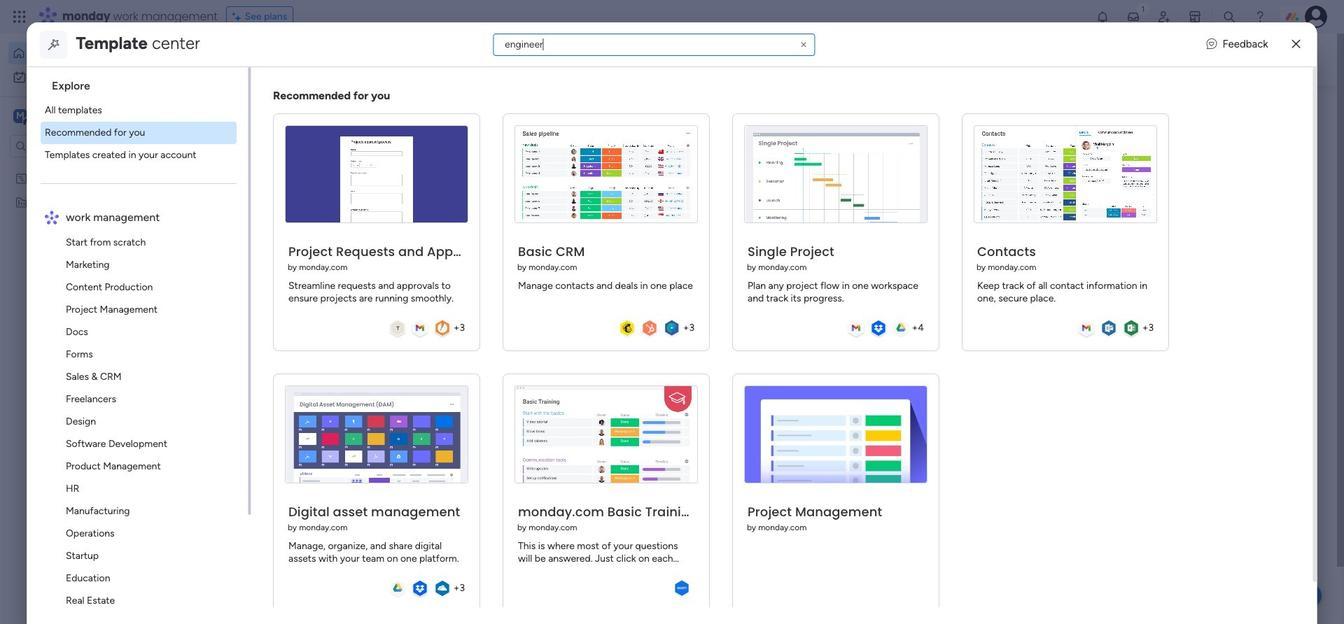 Task type: locate. For each thing, give the bounding box(es) containing it.
heading
[[41, 67, 248, 99]]

1 public board image from the left
[[276, 256, 291, 271]]

explore element
[[41, 99, 248, 167]]

workspace selection element
[[13, 108, 117, 126]]

close my workspaces image
[[258, 526, 275, 543]]

close recently visited image
[[258, 114, 275, 131]]

None search field
[[493, 33, 815, 56]]

update feed image
[[1127, 10, 1141, 24]]

Search in workspace field
[[29, 138, 117, 154]]

search everything image
[[1223, 10, 1237, 24]]

quick search results list box
[[258, 131, 1038, 317]]

option
[[8, 42, 170, 64], [8, 66, 170, 88], [0, 166, 179, 168]]

public board image up component image
[[276, 256, 291, 271]]

list box
[[32, 67, 251, 625], [0, 164, 179, 403]]

v2 user feedback image
[[1207, 37, 1218, 52], [1083, 52, 1093, 68]]

public board image
[[276, 256, 291, 271], [469, 256, 484, 271]]

public board image for component image
[[276, 256, 291, 271]]

1 horizontal spatial public board image
[[469, 256, 484, 271]]

0 horizontal spatial public board image
[[276, 256, 291, 271]]

invite members image
[[1158, 10, 1172, 24]]

2 public board image from the left
[[469, 256, 484, 271]]

workspace image
[[13, 109, 27, 124]]

v2 bolt switch image
[[1192, 52, 1200, 68]]

templates image image
[[1084, 106, 1269, 202]]

1 vertical spatial option
[[8, 66, 170, 88]]

component image
[[469, 278, 481, 290]]

2 vertical spatial option
[[0, 166, 179, 168]]

add to favorites image
[[421, 256, 435, 270]]

public board image up component icon
[[469, 256, 484, 271]]



Task type: describe. For each thing, give the bounding box(es) containing it.
help image
[[1254, 10, 1268, 24]]

component image
[[276, 278, 289, 290]]

public board image for component icon
[[469, 256, 484, 271]]

close update feed (inbox) image
[[258, 333, 275, 350]]

close image
[[1292, 39, 1301, 50]]

clear search image
[[798, 39, 810, 50]]

1 image
[[1137, 1, 1150, 16]]

select product image
[[13, 10, 27, 24]]

work management templates element
[[41, 232, 248, 625]]

Search by template name, creator or description search field
[[493, 33, 815, 56]]

getting started element
[[1071, 334, 1282, 390]]

jacob simon image
[[1305, 6, 1328, 28]]

monday marketplace image
[[1188, 10, 1202, 24]]

0 horizontal spatial v2 user feedback image
[[1083, 52, 1093, 68]]

notifications image
[[1096, 10, 1110, 24]]

1 element
[[400, 333, 416, 350]]

roy mann image
[[291, 382, 319, 410]]

0 vertical spatial option
[[8, 42, 170, 64]]

1 horizontal spatial v2 user feedback image
[[1207, 37, 1218, 52]]

see plans image
[[232, 9, 245, 25]]



Task type: vqa. For each thing, say whether or not it's contained in the screenshot.
search field
yes



